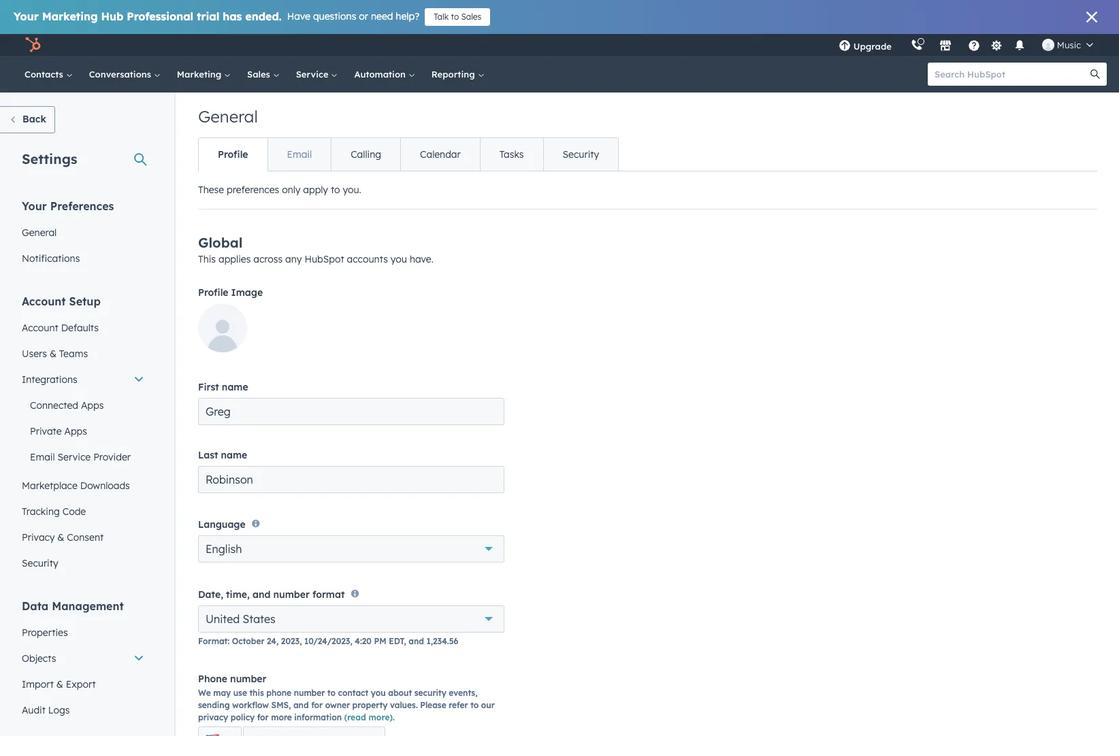 Task type: locate. For each thing, give the bounding box(es) containing it.
2 vertical spatial number
[[294, 688, 325, 698]]

more)
[[369, 713, 393, 723]]

settings image
[[991, 40, 1003, 52]]

your for your preferences
[[22, 200, 47, 213]]

phone number
[[198, 673, 267, 685]]

2 vertical spatial &
[[56, 679, 63, 691]]

integrations
[[22, 374, 77, 386]]

sales right marketing "link"
[[247, 69, 273, 80]]

these
[[198, 184, 224, 196]]

apps up email service provider
[[64, 426, 87, 438]]

you up property at the left bottom
[[371, 688, 386, 698]]

properties link
[[14, 620, 153, 646]]

talk to sales button
[[425, 8, 491, 26]]

& for consent
[[57, 532, 64, 544]]

marketing left hub on the left of page
[[42, 10, 98, 23]]

hub
[[101, 10, 123, 23]]

number up "use"
[[230, 673, 267, 685]]

0 vertical spatial service
[[296, 69, 331, 80]]

1 vertical spatial security
[[22, 558, 58, 570]]

2 horizontal spatial ,
[[404, 636, 406, 647]]

0 vertical spatial account
[[22, 295, 66, 308]]

objects
[[22, 653, 56, 665]]

1 vertical spatial your
[[22, 200, 47, 213]]

to inside button
[[451, 12, 459, 22]]

1 vertical spatial sales
[[247, 69, 273, 80]]

0 vertical spatial number
[[273, 589, 310, 601]]

profile up preferences
[[218, 148, 248, 161]]

marketplace downloads link
[[14, 473, 153, 499]]

email for email service provider
[[30, 451, 55, 464]]

general up notifications
[[22, 227, 57, 239]]

your up hubspot image
[[14, 10, 39, 23]]

to left you. on the top left of the page
[[331, 184, 340, 196]]

to right talk
[[451, 12, 459, 22]]

2 account from the top
[[22, 322, 58, 334]]

image
[[231, 287, 263, 299]]

back
[[22, 113, 46, 125]]

service right sales link
[[296, 69, 331, 80]]

0 vertical spatial sales
[[461, 12, 482, 22]]

values.
[[390, 700, 418, 711]]

1 vertical spatial name
[[221, 449, 247, 462]]

owner
[[325, 700, 350, 711]]

and right time,
[[253, 589, 271, 601]]

october
[[232, 636, 265, 647]]

0 vertical spatial security
[[563, 148, 599, 161]]

logs
[[48, 705, 70, 717]]

tasks link
[[480, 138, 543, 171]]

calling icon image
[[911, 39, 923, 52]]

audit logs
[[22, 705, 70, 717]]

for
[[311, 700, 323, 711], [257, 713, 269, 723]]

menu item
[[901, 34, 904, 56]]

you left have.
[[391, 253, 407, 266]]

number inside we may use this phone number to contact you about security events, sending workflow sms, and for owner property values. please refer to our privacy policy for more information
[[294, 688, 325, 698]]

2023
[[281, 636, 300, 647]]

, right pm
[[404, 636, 406, 647]]

account up account defaults
[[22, 295, 66, 308]]

1 horizontal spatial ,
[[350, 636, 353, 647]]

1 vertical spatial email
[[30, 451, 55, 464]]

general up profile link
[[198, 106, 258, 127]]

phone
[[198, 673, 227, 685]]

0 horizontal spatial email
[[30, 451, 55, 464]]

properties
[[22, 627, 68, 639]]

0 horizontal spatial marketing
[[42, 10, 98, 23]]

calling
[[351, 148, 381, 161]]

you inside we may use this phone number to contact you about security events, sending workflow sms, and for owner property values. please refer to our privacy policy for more information
[[371, 688, 386, 698]]

our
[[481, 700, 495, 711]]

calendar
[[420, 148, 461, 161]]

1 vertical spatial marketing
[[177, 69, 224, 80]]

sales right talk
[[461, 12, 482, 22]]

number
[[273, 589, 310, 601], [230, 673, 267, 685], [294, 688, 325, 698]]

0 horizontal spatial sales
[[247, 69, 273, 80]]

privacy
[[22, 532, 55, 544]]

0 horizontal spatial for
[[257, 713, 269, 723]]

for down workflow
[[257, 713, 269, 723]]

account setup element
[[14, 294, 153, 577]]

teams
[[59, 348, 88, 360]]

& right privacy on the left of the page
[[57, 532, 64, 544]]

you.
[[343, 184, 361, 196]]

marketing
[[42, 10, 98, 23], [177, 69, 224, 80]]

name right last
[[221, 449, 247, 462]]

last
[[198, 449, 218, 462]]

(read more) .
[[344, 713, 395, 723]]

1 vertical spatial apps
[[64, 426, 87, 438]]

this
[[198, 253, 216, 266]]

& left the export
[[56, 679, 63, 691]]

1 horizontal spatial email
[[287, 148, 312, 161]]

0 horizontal spatial security link
[[14, 551, 153, 577]]

0 vertical spatial profile
[[218, 148, 248, 161]]

connected apps
[[30, 400, 104, 412]]

profile
[[218, 148, 248, 161], [198, 287, 228, 299]]

service inside account setup element
[[58, 451, 91, 464]]

1 vertical spatial service
[[58, 451, 91, 464]]

privacy & consent
[[22, 532, 104, 544]]

(read more) link
[[344, 713, 393, 723]]

0 vertical spatial general
[[198, 106, 258, 127]]

0 horizontal spatial ,
[[300, 636, 302, 647]]

1 vertical spatial &
[[57, 532, 64, 544]]

navigation
[[198, 138, 619, 172]]

for up the information
[[311, 700, 323, 711]]

private apps link
[[14, 419, 153, 445]]

1 vertical spatial security link
[[14, 551, 153, 577]]

1 horizontal spatial and
[[293, 700, 309, 711]]

&
[[50, 348, 56, 360], [57, 532, 64, 544], [56, 679, 63, 691]]

email for email
[[287, 148, 312, 161]]

profile for profile
[[218, 148, 248, 161]]

name right first
[[222, 381, 248, 394]]

1 account from the top
[[22, 295, 66, 308]]

accounts
[[347, 253, 388, 266]]

private apps
[[30, 426, 87, 438]]

may
[[213, 688, 231, 698]]

apps
[[81, 400, 104, 412], [64, 426, 87, 438]]

profile left image
[[198, 287, 228, 299]]

profile image
[[198, 287, 263, 299]]

service down private apps link
[[58, 451, 91, 464]]

1 horizontal spatial marketing
[[177, 69, 224, 80]]

name for first name
[[222, 381, 248, 394]]

data
[[22, 600, 49, 614]]

setup
[[69, 295, 101, 308]]

conversations link
[[81, 56, 169, 93]]

account up users
[[22, 322, 58, 334]]

None telephone field
[[243, 727, 385, 737]]

downloads
[[80, 480, 130, 492]]

workflow
[[232, 700, 269, 711]]

phone
[[266, 688, 292, 698]]

security
[[414, 688, 447, 698]]

apps down the integrations button at left
[[81, 400, 104, 412]]

more
[[271, 713, 292, 723]]

menu
[[829, 34, 1103, 56]]

0 vertical spatial for
[[311, 700, 323, 711]]

email link
[[267, 138, 331, 171]]

& for export
[[56, 679, 63, 691]]

account defaults link
[[14, 315, 153, 341]]

0 horizontal spatial you
[[371, 688, 386, 698]]

& for teams
[[50, 348, 56, 360]]

we
[[198, 688, 211, 698]]

upgrade image
[[839, 40, 851, 52]]

users & teams
[[22, 348, 88, 360]]

, left 10/24/2023
[[300, 636, 302, 647]]

1 horizontal spatial you
[[391, 253, 407, 266]]

email up only
[[287, 148, 312, 161]]

(read
[[344, 713, 366, 723]]

number up the information
[[294, 688, 325, 698]]

1 horizontal spatial security link
[[543, 138, 618, 171]]

1 horizontal spatial service
[[296, 69, 331, 80]]

0 vertical spatial your
[[14, 10, 39, 23]]

0 vertical spatial name
[[222, 381, 248, 394]]

1 vertical spatial you
[[371, 688, 386, 698]]

2 vertical spatial and
[[293, 700, 309, 711]]

0 vertical spatial email
[[287, 148, 312, 161]]

24,
[[267, 636, 279, 647]]

your
[[14, 10, 39, 23], [22, 200, 47, 213]]

1 horizontal spatial sales
[[461, 12, 482, 22]]

import
[[22, 679, 54, 691]]

account setup
[[22, 295, 101, 308]]

& right users
[[50, 348, 56, 360]]

email inside account setup element
[[30, 451, 55, 464]]

1 vertical spatial number
[[230, 673, 267, 685]]

1 horizontal spatial general
[[198, 106, 258, 127]]

and right sms,
[[293, 700, 309, 711]]

profile inside profile link
[[218, 148, 248, 161]]

settings link
[[989, 38, 1006, 52]]

1 vertical spatial profile
[[198, 287, 228, 299]]

sending
[[198, 700, 230, 711]]

Last name text field
[[198, 466, 505, 494]]

, left 4:20
[[350, 636, 353, 647]]

or
[[359, 10, 368, 22]]

0 horizontal spatial security
[[22, 558, 58, 570]]

close image
[[1087, 12, 1098, 22]]

0 vertical spatial marketing
[[42, 10, 98, 23]]

number left format
[[273, 589, 310, 601]]

0 horizontal spatial service
[[58, 451, 91, 464]]

account for account setup
[[22, 295, 66, 308]]

language
[[198, 519, 246, 531]]

0 vertical spatial &
[[50, 348, 56, 360]]

1 vertical spatial and
[[409, 636, 424, 647]]

upgrade
[[854, 41, 892, 52]]

global
[[198, 234, 243, 251]]

notifications link
[[14, 246, 153, 272]]

your for your marketing hub professional trial has ended. have questions or need help?
[[14, 10, 39, 23]]

professional
[[127, 10, 194, 23]]

1 vertical spatial account
[[22, 322, 58, 334]]

please
[[420, 700, 446, 711]]

audit
[[22, 705, 46, 717]]

and
[[253, 589, 271, 601], [409, 636, 424, 647], [293, 700, 309, 711]]

your inside 'element'
[[22, 200, 47, 213]]

users & teams link
[[14, 341, 153, 367]]

1 horizontal spatial security
[[563, 148, 599, 161]]

contact
[[338, 688, 369, 698]]

email down private
[[30, 451, 55, 464]]

Search HubSpot search field
[[928, 63, 1095, 86]]

0 vertical spatial apps
[[81, 400, 104, 412]]

marketing down the trial
[[177, 69, 224, 80]]

united states button
[[198, 606, 505, 633]]

0 vertical spatial security link
[[543, 138, 618, 171]]

private
[[30, 426, 62, 438]]

talk
[[434, 12, 449, 22]]

users
[[22, 348, 47, 360]]

account defaults
[[22, 322, 99, 334]]

& inside data management element
[[56, 679, 63, 691]]

0 vertical spatial you
[[391, 253, 407, 266]]

0 horizontal spatial and
[[253, 589, 271, 601]]

1 , from the left
[[300, 636, 302, 647]]

and right edt
[[409, 636, 424, 647]]

your left preferences
[[22, 200, 47, 213]]

0 horizontal spatial general
[[22, 227, 57, 239]]

0 vertical spatial and
[[253, 589, 271, 601]]

1 vertical spatial general
[[22, 227, 57, 239]]



Task type: vqa. For each thing, say whether or not it's contained in the screenshot.
1st Lead from the top of the main content containing Maria Johnson (Sample Contact)
no



Task type: describe. For each thing, give the bounding box(es) containing it.
1 horizontal spatial for
[[311, 700, 323, 711]]

you inside global this applies across any hubspot accounts you have.
[[391, 253, 407, 266]]

privacy & consent link
[[14, 525, 153, 551]]

united
[[206, 613, 240, 626]]

your preferences element
[[14, 199, 153, 272]]

your marketing hub professional trial has ended. have questions or need help?
[[14, 10, 420, 23]]

export
[[66, 679, 96, 691]]

sms,
[[271, 700, 291, 711]]

management
[[52, 600, 124, 614]]

refer
[[449, 700, 468, 711]]

help image
[[968, 40, 980, 52]]

to up owner
[[327, 688, 336, 698]]

format : october 24, 2023 , 10/24/2023 , 4:20 pm edt , and 1,234.56
[[198, 636, 459, 647]]

audit logs link
[[14, 698, 153, 724]]

sales link
[[239, 56, 288, 93]]

help button
[[963, 34, 986, 56]]

privacy
[[198, 713, 228, 723]]

10/24/2023
[[304, 636, 350, 647]]

marketplace
[[22, 480, 78, 492]]

music
[[1057, 39, 1081, 50]]

policy
[[231, 713, 255, 723]]

account for account defaults
[[22, 322, 58, 334]]

menu containing music
[[829, 34, 1103, 56]]

name for last name
[[221, 449, 247, 462]]

4:20
[[355, 636, 372, 647]]

notifications image
[[1014, 40, 1026, 52]]

data management
[[22, 600, 124, 614]]

hubspot link
[[16, 37, 51, 53]]

preferences
[[227, 184, 279, 196]]

contacts
[[25, 69, 66, 80]]

applies
[[219, 253, 251, 266]]

service link
[[288, 56, 346, 93]]

to left "our"
[[471, 700, 479, 711]]

defaults
[[61, 322, 99, 334]]

apps for connected apps
[[81, 400, 104, 412]]

code
[[62, 506, 86, 518]]

3 , from the left
[[404, 636, 406, 647]]

marketplaces button
[[931, 34, 960, 56]]

across
[[254, 253, 283, 266]]

use
[[233, 688, 247, 698]]

import & export link
[[14, 672, 153, 698]]

ended.
[[245, 10, 282, 23]]

search button
[[1084, 63, 1107, 86]]

hubspot
[[305, 253, 344, 266]]

these preferences only apply to you.
[[198, 184, 361, 196]]

1 vertical spatial for
[[257, 713, 269, 723]]

data management element
[[14, 599, 153, 724]]

contacts link
[[16, 56, 81, 93]]

automation
[[354, 69, 408, 80]]

global this applies across any hubspot accounts you have.
[[198, 234, 434, 266]]

questions
[[313, 10, 356, 22]]

phone number element
[[198, 727, 505, 737]]

greg robinson image
[[1042, 39, 1055, 51]]

general inside your preferences 'element'
[[22, 227, 57, 239]]

pm
[[374, 636, 386, 647]]

marketing inside "link"
[[177, 69, 224, 80]]

email service provider
[[30, 451, 131, 464]]

profile link
[[199, 138, 267, 171]]

apps for private apps
[[64, 426, 87, 438]]

only
[[282, 184, 301, 196]]

tracking code
[[22, 506, 86, 518]]

we may use this phone number to contact you about security events, sending workflow sms, and for owner property values. please refer to our privacy policy for more information
[[198, 688, 495, 723]]

security inside account setup element
[[22, 558, 58, 570]]

hubspot image
[[25, 37, 41, 53]]

profile for profile image
[[198, 287, 228, 299]]

your preferences
[[22, 200, 114, 213]]

email service provider link
[[14, 445, 153, 471]]

music button
[[1034, 34, 1102, 56]]

marketplace downloads
[[22, 480, 130, 492]]

connected
[[30, 400, 78, 412]]

has
[[223, 10, 242, 23]]

sales inside talk to sales button
[[461, 12, 482, 22]]

format
[[198, 636, 228, 647]]

1,234.56
[[427, 636, 459, 647]]

2 horizontal spatial and
[[409, 636, 424, 647]]

edt
[[389, 636, 404, 647]]

have
[[287, 10, 310, 22]]

states
[[243, 613, 275, 626]]

marketplaces image
[[940, 40, 952, 52]]

First name text field
[[198, 398, 505, 426]]

integrations button
[[14, 367, 153, 393]]

help?
[[396, 10, 420, 22]]

calendar link
[[400, 138, 480, 171]]

and inside we may use this phone number to contact you about security events, sending workflow sms, and for owner property values. please refer to our privacy policy for more information
[[293, 700, 309, 711]]

search image
[[1091, 69, 1100, 79]]

apply
[[303, 184, 328, 196]]

events,
[[449, 688, 478, 698]]

navigation containing profile
[[198, 138, 619, 172]]

edit button
[[198, 304, 247, 357]]

tasks
[[500, 148, 524, 161]]

settings
[[22, 150, 77, 168]]

reporting
[[432, 69, 478, 80]]

import & export
[[22, 679, 96, 691]]

consent
[[67, 532, 104, 544]]

objects button
[[14, 646, 153, 672]]

sales inside sales link
[[247, 69, 273, 80]]

2 , from the left
[[350, 636, 353, 647]]

reporting link
[[423, 56, 493, 93]]

tracking code link
[[14, 499, 153, 525]]

:
[[228, 636, 230, 647]]

time,
[[226, 589, 250, 601]]



